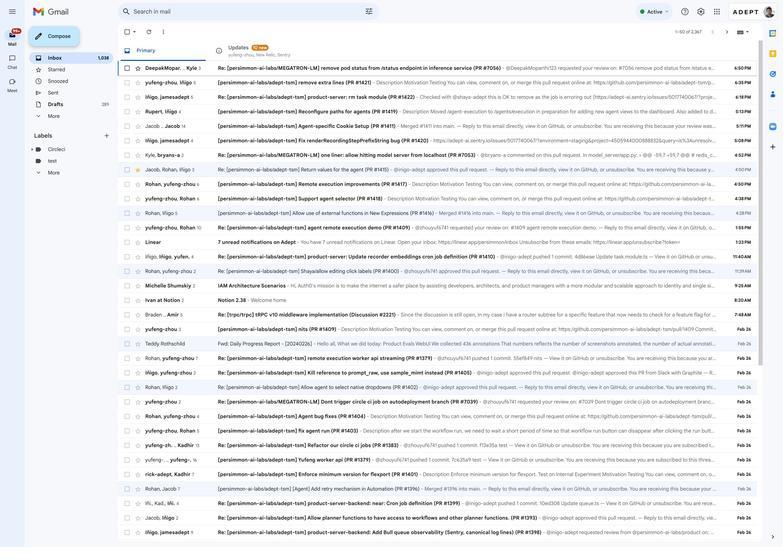 Task type: locate. For each thing, give the bounding box(es) containing it.
heading
[[0, 41, 25, 47], [0, 65, 25, 70], [0, 88, 25, 94], [34, 132, 103, 140]]

main menu image
[[8, 7, 17, 16]]

8 row from the top
[[118, 163, 757, 177]]

main content
[[118, 41, 757, 548]]

11 row from the top
[[118, 206, 757, 221]]

19 row from the top
[[118, 323, 757, 337]]

32 row from the top
[[118, 512, 757, 526]]

6 row from the top
[[118, 134, 757, 148]]

29 row from the top
[[118, 468, 757, 483]]

7 row from the top
[[118, 148, 757, 163]]

14 row from the top
[[118, 250, 757, 265]]

10 row from the top
[[118, 192, 757, 206]]

support image
[[681, 7, 690, 16]]

None checkbox
[[124, 28, 131, 36], [124, 94, 131, 101], [124, 108, 131, 116], [124, 152, 131, 159], [124, 166, 131, 174], [124, 181, 131, 188], [124, 225, 131, 232], [124, 283, 131, 290], [124, 312, 131, 319], [124, 355, 131, 363], [124, 370, 131, 377], [124, 384, 131, 392], [124, 399, 131, 406], [124, 457, 131, 464], [124, 472, 131, 479], [124, 486, 131, 493], [124, 515, 131, 523], [124, 28, 131, 36], [124, 94, 131, 101], [124, 108, 131, 116], [124, 152, 131, 159], [124, 166, 131, 174], [124, 181, 131, 188], [124, 225, 131, 232], [124, 283, 131, 290], [124, 312, 131, 319], [124, 355, 131, 363], [124, 370, 131, 377], [124, 384, 131, 392], [124, 399, 131, 406], [124, 457, 131, 464], [124, 472, 131, 479], [124, 486, 131, 493], [124, 515, 131, 523]]

13 row from the top
[[118, 235, 757, 250]]

older image
[[724, 28, 731, 36]]

row
[[118, 61, 757, 76], [118, 76, 757, 90], [118, 90, 757, 105], [118, 105, 757, 119], [118, 119, 757, 134], [118, 134, 757, 148], [118, 148, 757, 163], [118, 163, 757, 177], [118, 177, 757, 192], [118, 192, 757, 206], [118, 206, 757, 221], [118, 221, 757, 235], [118, 235, 757, 250], [118, 250, 757, 265], [118, 265, 757, 279], [118, 279, 757, 294], [118, 294, 757, 308], [118, 308, 757, 323], [118, 323, 757, 337], [118, 337, 757, 352], [118, 352, 757, 366], [118, 366, 757, 381], [118, 381, 757, 395], [118, 395, 757, 410], [118, 410, 757, 424], [118, 424, 757, 439], [118, 439, 757, 453], [118, 453, 757, 468], [118, 468, 757, 483], [118, 483, 757, 497], [118, 497, 757, 512], [118, 512, 757, 526], [118, 526, 757, 541], [118, 541, 757, 548]]

1 horizontal spatial tab list
[[763, 23, 783, 522]]

Search in mail search field
[[118, 3, 379, 20]]

more email options image
[[160, 28, 167, 36]]

2 row from the top
[[118, 76, 757, 90]]

advanced search options image
[[362, 4, 376, 19]]

5 row from the top
[[118, 119, 757, 134]]

None checkbox
[[124, 65, 131, 72], [124, 79, 131, 86], [124, 123, 131, 130], [124, 137, 131, 145], [124, 195, 131, 203], [124, 210, 131, 217], [124, 239, 131, 246], [124, 254, 131, 261], [124, 268, 131, 275], [124, 297, 131, 305], [124, 326, 131, 334], [124, 341, 131, 348], [124, 414, 131, 421], [124, 428, 131, 435], [124, 443, 131, 450], [124, 501, 131, 508], [124, 530, 131, 537], [124, 65, 131, 72], [124, 79, 131, 86], [124, 123, 131, 130], [124, 137, 131, 145], [124, 195, 131, 203], [124, 210, 131, 217], [124, 239, 131, 246], [124, 254, 131, 261], [124, 268, 131, 275], [124, 297, 131, 305], [124, 326, 131, 334], [124, 341, 131, 348], [124, 414, 131, 421], [124, 428, 131, 435], [124, 443, 131, 450], [124, 501, 131, 508], [124, 530, 131, 537]]

27 row from the top
[[118, 439, 757, 453]]

25 row from the top
[[118, 410, 757, 424]]

tab list
[[763, 23, 783, 522], [118, 41, 757, 61]]

1 row from the top
[[118, 61, 757, 76]]

33 row from the top
[[118, 526, 757, 541]]

4 row from the top
[[118, 105, 757, 119]]

navigation
[[0, 23, 25, 548]]

30 row from the top
[[118, 483, 757, 497]]

12 row from the top
[[118, 221, 757, 235]]

0 horizontal spatial tab list
[[118, 41, 757, 61]]

3 row from the top
[[118, 90, 757, 105]]

28 row from the top
[[118, 453, 757, 468]]



Task type: vqa. For each thing, say whether or not it's contained in the screenshot.
Fatima
no



Task type: describe. For each thing, give the bounding box(es) containing it.
21 row from the top
[[118, 352, 757, 366]]

20 row from the top
[[118, 337, 757, 352]]

26 row from the top
[[118, 424, 757, 439]]

22 row from the top
[[118, 366, 757, 381]]

primary tab
[[118, 41, 209, 61]]

updates, 10 new messages, tab
[[210, 41, 301, 61]]

34 row from the top
[[118, 541, 757, 548]]

17 row from the top
[[118, 294, 757, 308]]

23 row from the top
[[118, 381, 757, 395]]

31 row from the top
[[118, 497, 757, 512]]

16 row from the top
[[118, 279, 757, 294]]

refresh image
[[145, 28, 153, 36]]

settings image
[[697, 7, 706, 16]]

9 row from the top
[[118, 177, 757, 192]]

gmail image
[[33, 4, 72, 19]]

Search in mail text field
[[134, 8, 344, 15]]

24 row from the top
[[118, 395, 757, 410]]

15 row from the top
[[118, 265, 757, 279]]

18 row from the top
[[118, 308, 757, 323]]

search in mail image
[[120, 5, 133, 18]]

select input tool image
[[746, 29, 750, 35]]



